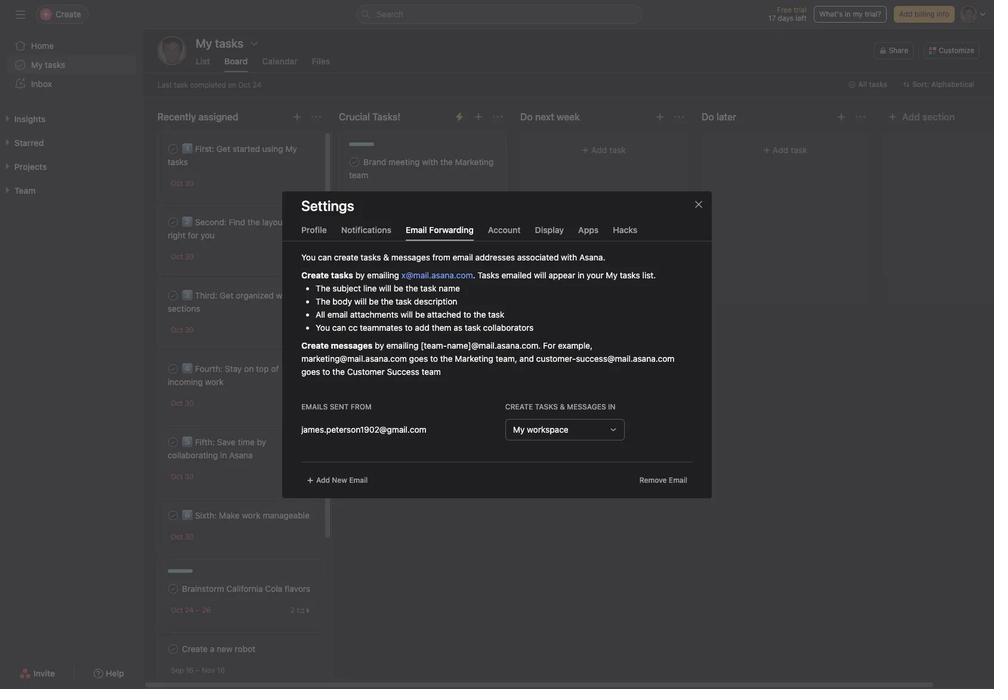 Task type: describe. For each thing, give the bounding box(es) containing it.
completed image for 1️⃣ first: get started using my tasks
[[166, 142, 180, 156]]

invite button
[[11, 664, 63, 685]]

3️⃣
[[182, 291, 193, 301]]

30 for 5️⃣ fifth: save time by collaborating in asana
[[185, 473, 194, 482]]

x@mail.asana.com link
[[401, 270, 473, 280]]

what's in my trial? button
[[814, 6, 887, 23]]

1 horizontal spatial from
[[432, 252, 450, 262]]

jan 12, 2024 button
[[352, 326, 395, 335]]

my inside 'dropdown button'
[[513, 425, 525, 435]]

completed checkbox up sep
[[166, 643, 180, 657]]

inbox
[[31, 79, 52, 89]]

flavors
[[285, 584, 310, 594]]

and
[[520, 354, 534, 364]]

3️⃣ third: get organized with sections
[[168, 291, 292, 314]]

in down success@mail.asana.com
[[608, 402, 616, 411]]

completed checkbox left 6️⃣
[[166, 509, 180, 523]]

30 for 3️⃣ third: get organized with sections
[[185, 326, 194, 335]]

oct 30 for 4️⃣ fourth: stay on top of incoming work
[[171, 399, 194, 408]]

will up teammates
[[401, 309, 413, 320]]

tasks up workspace
[[535, 402, 558, 411]]

5️⃣ fifth: save time by collaborating in asana
[[168, 437, 266, 461]]

1️⃣ first: get started using my tasks
[[168, 144, 297, 167]]

of
[[271, 364, 279, 374]]

0 vertical spatial you
[[301, 252, 316, 262]]

left
[[796, 14, 807, 23]]

completed image for 4️⃣ fourth: stay on top of incoming work
[[166, 362, 180, 377]]

the up collaborators
[[473, 309, 486, 320]]

add section
[[902, 112, 955, 122]]

using
[[262, 144, 283, 154]]

30 for 6️⃣ sixth: make work manageable
[[185, 533, 194, 542]]

oct 24 – 26
[[171, 606, 211, 615]]

completed checkbox left 4️⃣
[[166, 362, 180, 377]]

2 vertical spatial be
[[415, 309, 425, 320]]

free
[[777, 5, 792, 14]]

list
[[196, 56, 210, 66]]

completed checkbox left the 1️⃣
[[166, 142, 180, 156]]

email forwarding button
[[406, 225, 474, 241]]

stay
[[225, 364, 242, 374]]

17
[[768, 14, 776, 23]]

0 horizontal spatial create
[[334, 252, 358, 262]]

oct 30 for 3️⃣ third: get organized with sections
[[171, 326, 194, 335]]

the inside brand meeting with the marketing team
[[440, 157, 453, 167]]

2 horizontal spatial email
[[669, 476, 687, 485]]

find inside the 2️⃣ second: find the layout that's right for you
[[229, 217, 245, 227]]

– for 12:00am
[[405, 252, 409, 261]]

the inside the 2️⃣ second: find the layout that's right for you
[[248, 217, 260, 227]]

started
[[233, 144, 260, 154]]

workspace
[[527, 425, 569, 435]]

completed image for 5️⃣ fifth: save time by collaborating in asana
[[166, 436, 180, 450]]

fifth:
[[195, 437, 215, 448]]

1 vertical spatial from
[[351, 402, 372, 411]]

you can create tasks & messages from email addresses associated with asana.
[[301, 252, 605, 262]]

collaborating
[[168, 451, 218, 461]]

example,
[[558, 340, 593, 351]]

oct left 25
[[352, 192, 364, 201]]

account
[[488, 225, 521, 235]]

25
[[366, 192, 375, 201]]

2️⃣
[[182, 217, 193, 227]]

1 16 from the left
[[186, 667, 194, 675]]

your
[[587, 270, 604, 280]]

marketing@mail.asana.com
[[301, 354, 407, 364]]

emailing inside the by emailing [team-name]@mail.asana.com. for example, marketing@mail.asana.com goes to the marketing team, and customer-success@mail.asana.com goes to the customer success team
[[386, 340, 419, 351]]

in inside button
[[845, 10, 851, 18]]

oct left 26
[[171, 606, 183, 615]]

trial?
[[865, 10, 881, 18]]

home
[[31, 41, 54, 51]]

completed checkbox for 3️⃣ third: get organized with sections
[[166, 289, 180, 303]]

incoming
[[168, 377, 203, 387]]

create down all
[[301, 340, 329, 351]]

completed image for brand meeting with the marketing team
[[347, 155, 362, 169]]

30 for 4️⃣ fourth: stay on top of incoming work
[[185, 399, 194, 408]]

1 button for find objective
[[478, 324, 496, 336]]

completed checkbox left 5️⃣
[[166, 436, 180, 450]]

add task image for recently assigned
[[292, 112, 302, 122]]

add
[[415, 323, 429, 333]]

emailed
[[502, 270, 532, 280]]

2 the from the top
[[316, 296, 330, 306]]

line
[[363, 283, 377, 293]]

free trial 17 days left
[[768, 5, 807, 23]]

trial
[[794, 5, 807, 14]]

with inside brand meeting with the marketing team
[[422, 157, 438, 167]]

addresses
[[475, 252, 515, 262]]

attachments
[[350, 309, 398, 320]]

1 horizontal spatial find
[[363, 304, 380, 314]]

second:
[[195, 217, 227, 227]]

completed checkbox for 2️⃣ second: find the layout that's right for you
[[166, 215, 180, 230]]

work inside 4️⃣ fourth: stay on top of incoming work
[[205, 377, 224, 387]]

1 for brand meeting with the marketing team
[[481, 192, 484, 201]]

search
[[377, 9, 403, 19]]

1,
[[425, 252, 431, 261]]

oct 30 for 1️⃣ first: get started using my tasks
[[171, 179, 194, 188]]

that's
[[288, 217, 310, 227]]

create messages
[[301, 340, 373, 351]]

oct 30 for 2️⃣ second: find the layout that's right for you
[[171, 252, 194, 261]]

completed checkbox up oct 24 – 26
[[166, 582, 180, 597]]

30 for 2️⃣ second: find the layout that's right for you
[[185, 252, 194, 261]]

attached
[[427, 309, 461, 320]]

notifications button
[[341, 225, 391, 241]]

robot for completed option above sep
[[235, 644, 255, 655]]

0 vertical spatial can
[[318, 252, 332, 262]]

success
[[387, 367, 419, 377]]

oct 30 button for 2️⃣ second: find the layout that's right for you
[[171, 252, 194, 261]]

get for organized
[[220, 291, 233, 301]]

brand
[[363, 157, 386, 167]]

to left 'add'
[[405, 323, 413, 333]]

1 horizontal spatial work
[[242, 511, 260, 521]]

do next week
[[520, 112, 580, 122]]

create a new robot for completed option on top of the today on the left top of the page
[[363, 230, 437, 240]]

27
[[383, 192, 392, 201]]

settings
[[301, 197, 354, 214]]

apps button
[[578, 225, 599, 241]]

1 vertical spatial create
[[505, 402, 533, 411]]

new for completed option above sep
[[217, 644, 233, 655]]

with inside 3️⃣ third: get organized with sections
[[276, 291, 292, 301]]

1 vertical spatial &
[[560, 402, 565, 411]]

1 vertical spatial 24
[[185, 606, 194, 615]]

fourth:
[[195, 364, 223, 374]]

create up sep 16 – nov 16
[[182, 644, 208, 655]]

a for completed option on top of the today on the left top of the page
[[391, 230, 396, 240]]

0 horizontal spatial add task
[[410, 358, 445, 368]]

by emailing [team-name]@mail.asana.com. for example, marketing@mail.asana.com goes to the marketing team, and customer-success@mail.asana.com goes to the customer success team
[[301, 340, 675, 377]]

2 1 button from the top
[[478, 251, 496, 263]]

days
[[778, 14, 794, 23]]

by inside 5️⃣ fifth: save time by collaborating in asana
[[257, 437, 266, 448]]

emails
[[301, 402, 328, 411]]

remove email
[[639, 476, 687, 485]]

files
[[312, 56, 330, 66]]

0 vertical spatial goes
[[409, 354, 428, 364]]

my inside global element
[[31, 60, 43, 70]]

on for completed
[[228, 80, 236, 89]]

create up the '12:00am'
[[363, 230, 389, 240]]

oct 30 button for 1️⃣ first: get started using my tasks
[[171, 179, 194, 188]]

1 vertical spatial 2024
[[378, 326, 395, 335]]

robot for completed option on top of the today on the left top of the page
[[416, 230, 437, 240]]

team inside brand meeting with the marketing team
[[349, 170, 368, 180]]

customer
[[347, 367, 385, 377]]

0 horizontal spatial messages
[[331, 340, 373, 351]]

2 16 from the left
[[217, 667, 225, 675]]

2 horizontal spatial messages
[[567, 402, 606, 411]]

completed image for brainstorm california cola flavors
[[166, 582, 180, 597]]

completed image for completed option above sep
[[166, 643, 180, 657]]

tasks inside global element
[[45, 60, 65, 70]]

oct 30 button for 4️⃣ fourth: stay on top of incoming work
[[171, 399, 194, 408]]

time
[[238, 437, 255, 448]]

add billing info button
[[894, 6, 955, 23]]

oct for 3️⃣ third: get organized with sections
[[171, 326, 183, 335]]

1 for find objective
[[481, 325, 484, 334]]

completed image up right
[[166, 215, 180, 230]]

collaborators
[[483, 323, 534, 333]]

last task completed on oct 24
[[158, 80, 261, 89]]

.
[[473, 270, 475, 280]]

you inside create tasks by emailing x@mail.asana.com . tasks emailed will appear in your my tasks list. the subject line will be the task name the body will be the task description all email attachments will be attached to the task you can cc teammates to add them as task collaborators
[[316, 323, 330, 333]]

sections
[[168, 304, 200, 314]]

1 the from the top
[[316, 283, 330, 293]]

profile button
[[301, 225, 327, 241]]

will right the line
[[379, 283, 391, 293]]

recently assigned
[[158, 112, 238, 122]]

x@mail.asana.com
[[401, 270, 473, 280]]

a for completed option above sep
[[210, 644, 214, 655]]

tasks left list.
[[620, 270, 640, 280]]

email forwarding
[[406, 225, 474, 235]]

emailing inside create tasks by emailing x@mail.asana.com . tasks emailed will appear in your my tasks list. the subject line will be the task name the body will be the task description all email attachments will be attached to the task you can cc teammates to add them as task collaborators
[[367, 270, 399, 280]]

as
[[454, 323, 462, 333]]

add task image for do later
[[837, 112, 846, 122]]

completed checkbox for brand meeting with the marketing team
[[347, 155, 362, 169]]

display button
[[535, 225, 564, 241]]

completed checkbox up the today on the left top of the page
[[347, 229, 362, 243]]

0 horizontal spatial add task button
[[339, 353, 506, 374]]

share button
[[874, 42, 914, 59]]

in inside 5️⃣ fifth: save time by collaborating in asana
[[220, 451, 227, 461]]

to down [team-
[[430, 354, 438, 364]]

create a new robot for completed option above sep
[[182, 644, 255, 655]]

add billing info
[[899, 10, 949, 18]]

completed checkbox up cc
[[347, 302, 362, 316]]

ja
[[167, 45, 177, 56]]

calendar
[[262, 56, 298, 66]]

5️⃣
[[182, 437, 193, 448]]

next week
[[535, 112, 580, 122]]

add task button for do later
[[709, 140, 862, 161]]

meeting
[[388, 157, 420, 167]]

oct down board link
[[238, 80, 250, 89]]

1 horizontal spatial email
[[406, 225, 427, 235]]



Task type: locate. For each thing, give the bounding box(es) containing it.
1 horizontal spatial with
[[422, 157, 438, 167]]

find objective
[[363, 304, 417, 314]]

do
[[520, 112, 533, 122]]

2 marketing from the top
[[455, 354, 493, 364]]

can left cc
[[332, 323, 346, 333]]

close image
[[694, 200, 704, 209]]

new
[[398, 230, 414, 240], [217, 644, 233, 655]]

can
[[318, 252, 332, 262], [332, 323, 346, 333]]

2 vertical spatial 1 button
[[478, 324, 496, 336]]

5 oct 30 from the top
[[171, 473, 194, 482]]

30 for 1️⃣ first: get started using my tasks
[[185, 179, 194, 188]]

on for stay
[[244, 364, 254, 374]]

completed image left the 1️⃣
[[166, 142, 180, 156]]

in down save
[[220, 451, 227, 461]]

1 vertical spatial marketing
[[455, 354, 493, 364]]

1 vertical spatial the
[[316, 296, 330, 306]]

brainstorm
[[182, 584, 224, 594]]

can inside create tasks by emailing x@mail.asana.com . tasks emailed will appear in your my tasks list. the subject line will be the task name the body will be the task description all email attachments will be attached to the task you can cc teammates to add them as task collaborators
[[332, 323, 346, 333]]

26
[[202, 606, 211, 615]]

to right attached
[[463, 309, 471, 320]]

– for 16
[[196, 667, 200, 675]]

0 horizontal spatial &
[[383, 252, 389, 262]]

1 vertical spatial with
[[561, 252, 577, 262]]

Completed checkbox
[[166, 142, 180, 156], [347, 229, 362, 243], [347, 302, 362, 316], [166, 362, 180, 377], [166, 436, 180, 450], [166, 509, 180, 523], [166, 582, 180, 597], [166, 643, 180, 657]]

0 horizontal spatial robot
[[235, 644, 255, 655]]

1 oct 30 from the top
[[171, 179, 194, 188]]

my tasks
[[31, 60, 65, 70]]

4 oct 30 button from the top
[[171, 399, 194, 408]]

by inside the by emailing [team-name]@mail.asana.com. for example, marketing@mail.asana.com goes to the marketing team, and customer-success@mail.asana.com goes to the customer success team
[[375, 340, 384, 351]]

get
[[216, 144, 230, 154], [220, 291, 233, 301]]

2024 right 1,
[[433, 252, 450, 261]]

create up "subject"
[[334, 252, 358, 262]]

0 vertical spatial email
[[453, 252, 473, 262]]

create inside create tasks by emailing x@mail.asana.com . tasks emailed will appear in your my tasks list. the subject line will be the task name the body will be the task description all email attachments will be attached to the task you can cc teammates to add them as task collaborators
[[301, 270, 329, 280]]

1 oct 30 button from the top
[[171, 179, 194, 188]]

rules for crucial tasks! image
[[455, 112, 464, 122]]

marketing down add task image
[[455, 157, 494, 167]]

completed image left brand
[[347, 155, 362, 169]]

Completed checkbox
[[347, 155, 362, 169], [166, 215, 180, 230], [166, 289, 180, 303]]

oct 30 button down sections
[[171, 326, 194, 335]]

1 vertical spatial jan
[[352, 326, 364, 335]]

hacks button
[[613, 225, 637, 241]]

0 vertical spatial messages
[[391, 252, 430, 262]]

create tasks by emailing x@mail.asana.com . tasks emailed will appear in your my tasks list. the subject line will be the task name the body will be the task description all email attachments will be attached to the task you can cc teammates to add them as task collaborators
[[301, 270, 656, 333]]

1 vertical spatial team
[[422, 367, 441, 377]]

my
[[853, 10, 863, 18]]

my workspace button
[[505, 419, 625, 441]]

completed image
[[166, 215, 180, 230], [347, 229, 362, 243], [166, 289, 180, 303], [347, 302, 362, 316], [166, 643, 180, 657]]

all
[[316, 309, 325, 320]]

0 horizontal spatial jan
[[352, 326, 364, 335]]

2 horizontal spatial by
[[375, 340, 384, 351]]

3 1 button from the top
[[478, 324, 496, 336]]

oct down collaborating
[[171, 473, 183, 482]]

1 horizontal spatial add task
[[591, 145, 626, 155]]

oct down right
[[171, 252, 183, 261]]

work right make
[[242, 511, 260, 521]]

1️⃣
[[182, 144, 193, 154]]

to down the create messages
[[322, 367, 330, 377]]

add
[[899, 10, 913, 18], [902, 112, 920, 122], [591, 145, 607, 155], [773, 145, 788, 155], [410, 358, 426, 368], [316, 476, 330, 485]]

1 horizontal spatial &
[[560, 402, 565, 411]]

the left layout
[[248, 217, 260, 227]]

name
[[439, 283, 460, 293]]

customer-
[[536, 354, 576, 364]]

messages up "marketing@mail.asana.com"
[[331, 340, 373, 351]]

1 horizontal spatial email
[[453, 252, 473, 262]]

oct 30 button for 6️⃣ sixth: make work manageable
[[171, 533, 194, 542]]

email
[[406, 225, 427, 235], [349, 476, 368, 485], [669, 476, 687, 485]]

be up 'add'
[[415, 309, 425, 320]]

manageable
[[263, 511, 310, 521]]

0 horizontal spatial goes
[[301, 367, 320, 377]]

2 vertical spatial with
[[276, 291, 292, 301]]

0 horizontal spatial team
[[349, 170, 368, 180]]

jan
[[411, 252, 423, 261], [352, 326, 364, 335]]

2024 right 12,
[[378, 326, 395, 335]]

home link
[[7, 36, 136, 55]]

calendar link
[[262, 56, 298, 72]]

create up my workspace
[[505, 402, 533, 411]]

add task for do later
[[773, 145, 807, 155]]

1 vertical spatial you
[[316, 323, 330, 333]]

the right the meeting
[[440, 157, 453, 167]]

last
[[158, 80, 172, 89]]

you down all
[[316, 323, 330, 333]]

30 down for
[[185, 252, 194, 261]]

email right remove
[[669, 476, 687, 485]]

oct 30 down sections
[[171, 326, 194, 335]]

apps
[[578, 225, 599, 235]]

oct 30
[[171, 179, 194, 188], [171, 252, 194, 261], [171, 326, 194, 335], [171, 399, 194, 408], [171, 473, 194, 482], [171, 533, 194, 542]]

add task image
[[292, 112, 302, 122], [655, 112, 665, 122], [837, 112, 846, 122]]

1 marketing from the top
[[455, 157, 494, 167]]

hide sidebar image
[[16, 10, 25, 19]]

to
[[463, 309, 471, 320], [405, 323, 413, 333], [430, 354, 438, 364], [322, 367, 330, 377]]

1 horizontal spatial 2024
[[433, 252, 450, 261]]

create a new robot
[[363, 230, 437, 240], [182, 644, 255, 655]]

2 add task image from the left
[[655, 112, 665, 122]]

0 horizontal spatial add task image
[[292, 112, 302, 122]]

jan left 12,
[[352, 326, 364, 335]]

oct 30 for 6️⃣ sixth: make work manageable
[[171, 533, 194, 542]]

2 horizontal spatial add task button
[[709, 140, 862, 161]]

can down profile button
[[318, 252, 332, 262]]

1 vertical spatial email
[[327, 309, 348, 320]]

by up the line
[[355, 270, 365, 280]]

1 horizontal spatial jan
[[411, 252, 423, 261]]

1 horizontal spatial new
[[398, 230, 414, 240]]

1 horizontal spatial add task image
[[655, 112, 665, 122]]

success@mail.asana.com
[[576, 354, 675, 364]]

sent
[[330, 402, 349, 411]]

1 button for brand meeting with the marketing team
[[478, 191, 496, 203]]

by
[[355, 270, 365, 280], [375, 340, 384, 351], [257, 437, 266, 448]]

completed image up oct 24 – 26
[[166, 582, 180, 597]]

0 vertical spatial &
[[383, 252, 389, 262]]

oct 30 button down collaborating
[[171, 473, 194, 482]]

1 horizontal spatial on
[[244, 364, 254, 374]]

goes up the emails
[[301, 367, 320, 377]]

completed image left 3️⃣
[[166, 289, 180, 303]]

the left "subject"
[[316, 283, 330, 293]]

my inside 1️⃣ first: get started using my tasks
[[285, 144, 297, 154]]

email right the new
[[349, 476, 368, 485]]

tasks up "subject"
[[331, 270, 353, 280]]

2 vertical spatial completed checkbox
[[166, 289, 180, 303]]

oct for 2️⃣ second: find the layout that's right for you
[[171, 252, 183, 261]]

the up all
[[316, 296, 330, 306]]

&
[[383, 252, 389, 262], [560, 402, 565, 411]]

jan 12, 2024
[[352, 326, 395, 335]]

brainstorm california cola flavors
[[182, 584, 310, 594]]

jan left 1,
[[411, 252, 423, 261]]

30 down 6️⃣
[[185, 533, 194, 542]]

new for completed option on top of the today on the left top of the page
[[398, 230, 414, 240]]

3 add task image from the left
[[837, 112, 846, 122]]

remove
[[639, 476, 667, 485]]

create
[[363, 230, 389, 240], [301, 270, 329, 280], [301, 340, 329, 351], [182, 644, 208, 655]]

my tasks link
[[7, 55, 136, 75]]

james.peterson1902@gmail.com
[[301, 425, 426, 435]]

on down board link
[[228, 80, 236, 89]]

emailing up success
[[386, 340, 419, 351]]

will down associated
[[534, 270, 546, 280]]

2 horizontal spatial be
[[415, 309, 425, 320]]

completed image for completed option over cc
[[347, 302, 362, 316]]

messages up the x@mail.asana.com link
[[391, 252, 430, 262]]

2 horizontal spatial with
[[561, 252, 577, 262]]

0 vertical spatial team
[[349, 170, 368, 180]]

oct for 5️⃣ fifth: save time by collaborating in asana
[[171, 473, 183, 482]]

by right time
[[257, 437, 266, 448]]

goes down [team-
[[409, 354, 428, 364]]

find
[[229, 217, 245, 227], [363, 304, 380, 314]]

associated
[[517, 252, 559, 262]]

oct down incoming
[[171, 399, 183, 408]]

1 vertical spatial robot
[[235, 644, 255, 655]]

find right 'second:'
[[229, 217, 245, 227]]

tasks
[[45, 60, 65, 70], [168, 157, 188, 167], [361, 252, 381, 262], [331, 270, 353, 280], [620, 270, 640, 280], [535, 402, 558, 411]]

add task for do next week
[[591, 145, 626, 155]]

0 horizontal spatial find
[[229, 217, 245, 227]]

will down the line
[[354, 296, 367, 306]]

tasks down the 1️⃣
[[168, 157, 188, 167]]

6 oct 30 from the top
[[171, 533, 194, 542]]

completed checkbox left brand
[[347, 155, 362, 169]]

oct down the 1️⃣
[[171, 179, 183, 188]]

add task image for do next week
[[655, 112, 665, 122]]

1 30 from the top
[[185, 179, 194, 188]]

asana
[[229, 451, 253, 461]]

–
[[377, 192, 381, 201], [405, 252, 409, 261], [196, 606, 200, 615], [196, 667, 200, 675]]

tasks down notifications button
[[361, 252, 381, 262]]

0 vertical spatial robot
[[416, 230, 437, 240]]

for
[[188, 230, 198, 240]]

on left top
[[244, 364, 254, 374]]

1 horizontal spatial messages
[[391, 252, 430, 262]]

completed checkbox up right
[[166, 215, 180, 230]]

by inside create tasks by emailing x@mail.asana.com . tasks emailed will appear in your my tasks list. the subject line will be the task name the body will be the task description all email attachments will be attached to the task you can cc teammates to add them as task collaborators
[[355, 270, 365, 280]]

2 1 from the top
[[481, 252, 484, 261]]

global element
[[0, 29, 143, 101]]

24
[[252, 80, 261, 89], [185, 606, 194, 615]]

hacks
[[613, 225, 637, 235]]

– left 27
[[377, 192, 381, 201]]

0 horizontal spatial new
[[217, 644, 233, 655]]

completed image up the today on the left top of the page
[[347, 229, 362, 243]]

oct 30 down right
[[171, 252, 194, 261]]

2 horizontal spatial add task image
[[837, 112, 846, 122]]

oct for 4️⃣ fourth: stay on top of incoming work
[[171, 399, 183, 408]]

1 button up tasks
[[478, 251, 496, 263]]

team
[[349, 170, 368, 180], [422, 367, 441, 377]]

30
[[185, 179, 194, 188], [185, 252, 194, 261], [185, 326, 194, 335], [185, 399, 194, 408], [185, 473, 194, 482], [185, 533, 194, 542]]

objective
[[382, 304, 417, 314]]

tasks inside 1️⃣ first: get started using my tasks
[[168, 157, 188, 167]]

1 horizontal spatial team
[[422, 367, 441, 377]]

completed image up sep
[[166, 643, 180, 657]]

1 vertical spatial a
[[210, 644, 214, 655]]

the down [team-
[[440, 354, 453, 364]]

0 horizontal spatial email
[[327, 309, 348, 320]]

0 horizontal spatial from
[[351, 402, 372, 411]]

the up attachments
[[381, 296, 393, 306]]

board link
[[224, 56, 248, 72]]

the down "marketing@mail.asana.com"
[[332, 367, 345, 377]]

from right sent
[[351, 402, 372, 411]]

brand meeting with the marketing team
[[349, 157, 494, 180]]

oct for 1️⃣ first: get started using my tasks
[[171, 179, 183, 188]]

completed image for 6️⃣ sixth: make work manageable
[[166, 509, 180, 523]]

0 vertical spatial new
[[398, 230, 414, 240]]

oct 30 for 5️⃣ fifth: save time by collaborating in asana
[[171, 473, 194, 482]]

team inside the by emailing [team-name]@mail.asana.com. for example, marketing@mail.asana.com goes to the marketing team, and customer-success@mail.asana.com goes to the customer success team
[[422, 367, 441, 377]]

oct 30 down collaborating
[[171, 473, 194, 482]]

6 30 from the top
[[185, 533, 194, 542]]

add inside add new email button
[[316, 476, 330, 485]]

completed image up cc
[[347, 302, 362, 316]]

0 horizontal spatial on
[[228, 80, 236, 89]]

from right 1,
[[432, 252, 450, 262]]

my inside create tasks by emailing x@mail.asana.com . tasks emailed will appear in your my tasks list. the subject line will be the task name the body will be the task description all email attachments will be attached to the task you can cc teammates to add them as task collaborators
[[606, 270, 618, 280]]

5 oct 30 button from the top
[[171, 473, 194, 482]]

1 1 button from the top
[[478, 191, 496, 203]]

messages up the my workspace 'dropdown button'
[[567, 402, 606, 411]]

get for started
[[216, 144, 230, 154]]

search list box
[[356, 5, 643, 24]]

0 vertical spatial create a new robot
[[363, 230, 437, 240]]

& up the my workspace 'dropdown button'
[[560, 402, 565, 411]]

2 vertical spatial messages
[[567, 402, 606, 411]]

name]@mail.asana.com.
[[447, 340, 541, 351]]

in inside create tasks by emailing x@mail.asana.com . tasks emailed will appear in your my tasks list. the subject line will be the task name the body will be the task description all email attachments will be attached to the task you can cc teammates to add them as task collaborators
[[578, 270, 584, 280]]

oct 30 button down incoming
[[171, 399, 194, 408]]

email up .
[[453, 252, 473, 262]]

1 horizontal spatial be
[[394, 283, 403, 293]]

0 vertical spatial on
[[228, 80, 236, 89]]

california
[[226, 584, 263, 594]]

1 vertical spatial emailing
[[386, 340, 419, 351]]

make
[[219, 511, 240, 521]]

account button
[[488, 225, 521, 241]]

on inside 4️⃣ fourth: stay on top of incoming work
[[244, 364, 254, 374]]

0 horizontal spatial be
[[369, 296, 379, 306]]

1 vertical spatial can
[[332, 323, 346, 333]]

section
[[922, 112, 955, 122]]

add inside add section button
[[902, 112, 920, 122]]

oct 30 button
[[171, 179, 194, 188], [171, 252, 194, 261], [171, 326, 194, 335], [171, 399, 194, 408], [171, 473, 194, 482], [171, 533, 194, 542]]

0 horizontal spatial 24
[[185, 606, 194, 615]]

2 button
[[287, 605, 314, 617]]

1 horizontal spatial 24
[[252, 80, 261, 89]]

2 30 from the top
[[185, 252, 194, 261]]

get right third: on the top left of the page
[[220, 291, 233, 301]]

display
[[535, 225, 564, 235]]

1 horizontal spatial create
[[505, 402, 533, 411]]

1 vertical spatial completed checkbox
[[166, 215, 180, 230]]

new up today 12:00am – jan 1, 2024
[[398, 230, 414, 240]]

4 30 from the top
[[185, 399, 194, 408]]

0 vertical spatial a
[[391, 230, 396, 240]]

completed image for completed option on top of the today on the left top of the page
[[347, 229, 362, 243]]

1 add task image from the left
[[292, 112, 302, 122]]

crucial tasks!
[[339, 112, 401, 122]]

1 1 from the top
[[481, 192, 484, 201]]

3 oct 30 button from the top
[[171, 326, 194, 335]]

2 oct 30 from the top
[[171, 252, 194, 261]]

0 vertical spatial the
[[316, 283, 330, 293]]

0 vertical spatial create
[[334, 252, 358, 262]]

billing
[[915, 10, 935, 18]]

2 oct 30 button from the top
[[171, 252, 194, 261]]

in left your
[[578, 270, 584, 280]]

oct down sections
[[171, 326, 183, 335]]

team down [team-
[[422, 367, 441, 377]]

3 30 from the top
[[185, 326, 194, 335]]

– for 25
[[377, 192, 381, 201]]

0 horizontal spatial a
[[210, 644, 214, 655]]

goes
[[409, 354, 428, 364], [301, 367, 320, 377]]

you down profile button
[[301, 252, 316, 262]]

email up 1,
[[406, 225, 427, 235]]

1 button up name]@mail.asana.com.
[[478, 324, 496, 336]]

& right the today on the left top of the page
[[383, 252, 389, 262]]

get right first:
[[216, 144, 230, 154]]

1 vertical spatial be
[[369, 296, 379, 306]]

marketing inside brand meeting with the marketing team
[[455, 157, 494, 167]]

1 horizontal spatial a
[[391, 230, 396, 240]]

1 vertical spatial work
[[242, 511, 260, 521]]

add inside add billing info button
[[899, 10, 913, 18]]

0 vertical spatial jan
[[411, 252, 423, 261]]

0 vertical spatial by
[[355, 270, 365, 280]]

marketing inside the by emailing [team-name]@mail.asana.com. for example, marketing@mail.asana.com goes to the marketing team, and customer-success@mail.asana.com goes to the customer success team
[[455, 354, 493, 364]]

body
[[333, 296, 352, 306]]

1 vertical spatial 1
[[481, 252, 484, 261]]

you
[[301, 252, 316, 262], [316, 323, 330, 333]]

2 horizontal spatial add task
[[773, 145, 807, 155]]

0 horizontal spatial by
[[257, 437, 266, 448]]

4️⃣
[[182, 364, 193, 374]]

3 1 from the top
[[481, 325, 484, 334]]

0 vertical spatial 24
[[252, 80, 261, 89]]

forwarding
[[429, 225, 474, 235]]

0 vertical spatial completed checkbox
[[347, 155, 362, 169]]

get inside 1️⃣ first: get started using my tasks
[[216, 144, 230, 154]]

0 vertical spatial with
[[422, 157, 438, 167]]

info
[[937, 10, 949, 18]]

1 vertical spatial 1 button
[[478, 251, 496, 263]]

5 30 from the top
[[185, 473, 194, 482]]

list link
[[196, 56, 210, 72]]

0 horizontal spatial 2024
[[378, 326, 395, 335]]

oct 30 button down the 1️⃣
[[171, 179, 194, 188]]

create a new robot up nov
[[182, 644, 255, 655]]

inbox link
[[7, 75, 136, 94]]

completed image left 6️⃣
[[166, 509, 180, 523]]

3 oct 30 from the top
[[171, 326, 194, 335]]

email down body
[[327, 309, 348, 320]]

team,
[[496, 354, 517, 364]]

– for 24
[[196, 606, 200, 615]]

add new email
[[316, 476, 368, 485]]

1 button up the 'account'
[[478, 191, 496, 203]]

1 vertical spatial create a new robot
[[182, 644, 255, 655]]

0 horizontal spatial email
[[349, 476, 368, 485]]

0 vertical spatial be
[[394, 283, 403, 293]]

profile
[[301, 225, 327, 235]]

add task
[[591, 145, 626, 155], [773, 145, 807, 155], [410, 358, 445, 368]]

marketing
[[455, 157, 494, 167], [455, 354, 493, 364]]

oct 30 button for 5️⃣ fifth: save time by collaborating in asana
[[171, 473, 194, 482]]

get inside 3️⃣ third: get organized with sections
[[220, 291, 233, 301]]

6 oct 30 button from the top
[[171, 533, 194, 542]]

0 horizontal spatial with
[[276, 291, 292, 301]]

2 vertical spatial by
[[257, 437, 266, 448]]

first:
[[195, 144, 214, 154]]

1 vertical spatial get
[[220, 291, 233, 301]]

today 12:00am – jan 1, 2024
[[352, 252, 450, 261]]

completed image left 4️⃣
[[166, 362, 180, 377]]

1 horizontal spatial by
[[355, 270, 365, 280]]

1 horizontal spatial 16
[[217, 667, 225, 675]]

messages
[[391, 252, 430, 262], [331, 340, 373, 351], [567, 402, 606, 411]]

oct 30 down the 1️⃣
[[171, 179, 194, 188]]

0 vertical spatial work
[[205, 377, 224, 387]]

what's in my trial?
[[819, 10, 881, 18]]

30 down the 1️⃣
[[185, 179, 194, 188]]

0 vertical spatial emailing
[[367, 270, 399, 280]]

asana.
[[579, 252, 605, 262]]

1 vertical spatial goes
[[301, 367, 320, 377]]

0 vertical spatial marketing
[[455, 157, 494, 167]]

the up objective
[[406, 283, 418, 293]]

oct for 6️⃣ sixth: make work manageable
[[171, 533, 183, 542]]

4 oct 30 from the top
[[171, 399, 194, 408]]

robot
[[416, 230, 437, 240], [235, 644, 255, 655]]

oct
[[238, 80, 250, 89], [171, 179, 183, 188], [352, 192, 364, 201], [171, 252, 183, 261], [171, 326, 183, 335], [171, 399, 183, 408], [171, 473, 183, 482], [171, 533, 183, 542], [171, 606, 183, 615]]

add task image
[[474, 112, 483, 122]]

create a new robot up today 12:00am – jan 1, 2024
[[363, 230, 437, 240]]

1 horizontal spatial robot
[[416, 230, 437, 240]]

emails sent from
[[301, 402, 372, 411]]

oct 30 button down right
[[171, 252, 194, 261]]

my right using
[[285, 144, 297, 154]]

email inside create tasks by emailing x@mail.asana.com . tasks emailed will appear in your my tasks list. the subject line will be the task name the body will be the task description all email attachments will be attached to the task you can cc teammates to add them as task collaborators
[[327, 309, 348, 320]]

today
[[352, 252, 372, 261]]

1 vertical spatial messages
[[331, 340, 373, 351]]

team down brand
[[349, 170, 368, 180]]

them
[[432, 323, 451, 333]]

0 vertical spatial 2024
[[433, 252, 450, 261]]

right
[[168, 230, 186, 240]]

30 down incoming
[[185, 399, 194, 408]]

oct 30 button for 3️⃣ third: get organized with sections
[[171, 326, 194, 335]]

completed image
[[166, 142, 180, 156], [347, 155, 362, 169], [166, 362, 180, 377], [166, 436, 180, 450], [166, 509, 180, 523], [166, 582, 180, 597]]

add task button for do next week
[[527, 140, 680, 161]]



Task type: vqa. For each thing, say whether or not it's contained in the screenshot.
THE 'CLOSE DETAILS' icon
no



